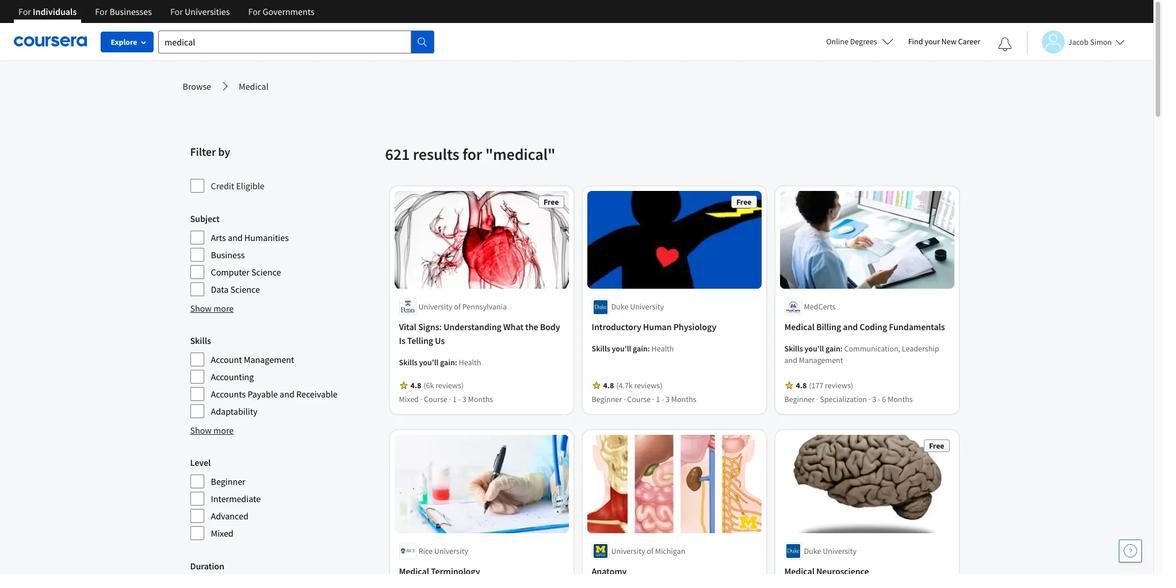Task type: locate. For each thing, give the bounding box(es) containing it.
0 horizontal spatial of
[[454, 302, 461, 312]]

for left governments
[[248, 6, 261, 17]]

1 down 4.8 (6k reviews)
[[453, 395, 457, 405]]

0 vertical spatial show more
[[190, 303, 234, 314]]

level
[[190, 457, 211, 469]]

and inside subject group
[[228, 232, 243, 243]]

gain down 'introductory human physiology'
[[633, 344, 648, 354]]

1 horizontal spatial duke
[[804, 546, 822, 557]]

5 · from the left
[[817, 395, 819, 405]]

0 horizontal spatial you'll
[[419, 358, 439, 368]]

beginner
[[592, 395, 622, 405], [785, 395, 815, 405], [211, 476, 246, 488]]

beginner up intermediate
[[211, 476, 246, 488]]

universities
[[185, 6, 230, 17]]

michigan
[[655, 546, 686, 557]]

0 horizontal spatial free
[[544, 197, 559, 207]]

and for communication, leadership and management
[[785, 355, 798, 366]]

free for vital signs: understanding what the body is telling us
[[544, 197, 559, 207]]

business
[[211, 249, 245, 261]]

of for michigan
[[647, 546, 654, 557]]

rice
[[419, 546, 433, 557]]

·
[[421, 395, 423, 405], [449, 395, 451, 405], [624, 395, 626, 405], [653, 395, 655, 405], [817, 395, 819, 405], [869, 395, 871, 405]]

more down the data
[[214, 303, 234, 314]]

0 horizontal spatial 4.8
[[411, 381, 421, 391]]

1 horizontal spatial course
[[628, 395, 651, 405]]

medical up skills you'll gain :
[[785, 321, 815, 333]]

1 vertical spatial mixed
[[211, 528, 234, 539]]

mixed
[[399, 395, 419, 405], [211, 528, 234, 539]]

more
[[214, 303, 234, 314], [214, 425, 234, 436]]

credit eligible
[[211, 180, 265, 192]]

of up understanding
[[454, 302, 461, 312]]

1 horizontal spatial medical
[[785, 321, 815, 333]]

skills you'll gain : health
[[592, 344, 674, 354], [399, 358, 481, 368]]

body
[[540, 321, 560, 333]]

what
[[504, 321, 524, 333]]

0 horizontal spatial duke
[[612, 302, 629, 312]]

and down skills you'll gain :
[[785, 355, 798, 366]]

medical billing and coding fundamentals link
[[785, 320, 950, 334]]

skills up 4.8 (177 reviews)
[[785, 344, 803, 354]]

medical for medical
[[239, 81, 269, 92]]

6
[[883, 395, 887, 405]]

1 horizontal spatial mixed
[[399, 395, 419, 405]]

skills up the 'account'
[[190, 335, 211, 347]]

show more
[[190, 303, 234, 314], [190, 425, 234, 436]]

skills inside group
[[190, 335, 211, 347]]

and for accounts payable and receivable
[[280, 389, 295, 400]]

3 4.8 from the left
[[796, 381, 807, 391]]

university
[[419, 302, 453, 312], [630, 302, 664, 312], [434, 546, 468, 557], [612, 546, 646, 557], [823, 546, 857, 557]]

course down 4.8 (4.7k reviews) at bottom
[[628, 395, 651, 405]]

1 for human
[[656, 395, 660, 405]]

0 vertical spatial duke
[[612, 302, 629, 312]]

management up accounts payable and receivable
[[244, 354, 294, 366]]

medical
[[239, 81, 269, 92], [785, 321, 815, 333]]

- down 4.8 (4.7k reviews) at bottom
[[662, 395, 664, 405]]

2 1 from the left
[[656, 395, 660, 405]]

introductory human physiology
[[592, 321, 717, 333]]

skills down is at left
[[399, 358, 418, 368]]

university of michigan
[[612, 546, 686, 557]]

: up 4.8 (6k reviews)
[[455, 358, 457, 368]]

2 course from the left
[[628, 395, 651, 405]]

show for adaptability
[[190, 425, 212, 436]]

1 vertical spatial show more button
[[190, 424, 234, 437]]

show more for data science
[[190, 303, 234, 314]]

2 more from the top
[[214, 425, 234, 436]]

for for businesses
[[95, 6, 108, 17]]

of
[[454, 302, 461, 312], [647, 546, 654, 557]]

more for adaptability
[[214, 425, 234, 436]]

0 vertical spatial show more button
[[190, 302, 234, 315]]

duration
[[190, 561, 224, 572]]

0 vertical spatial more
[[214, 303, 234, 314]]

1 vertical spatial medical
[[785, 321, 815, 333]]

for left individuals in the top of the page
[[18, 6, 31, 17]]

skills you'll gain : health down the introductory
[[592, 344, 674, 354]]

health for physiology
[[652, 344, 674, 354]]

receivable
[[296, 389, 338, 400]]

0 vertical spatial show
[[190, 303, 212, 314]]

1 vertical spatial science
[[231, 284, 260, 295]]

1 horizontal spatial of
[[647, 546, 654, 557]]

subject
[[190, 213, 220, 224]]

-
[[459, 395, 461, 405], [662, 395, 664, 405], [878, 395, 881, 405]]

1 horizontal spatial 3
[[666, 395, 670, 405]]

beginner down (4.7k
[[592, 395, 622, 405]]

2 horizontal spatial months
[[888, 395, 913, 405]]

career
[[959, 36, 981, 47]]

banner navigation
[[9, 0, 324, 32]]

account management
[[211, 354, 294, 366]]

and right arts
[[228, 232, 243, 243]]

reviews) up beginner · course · 1 - 3 months
[[635, 381, 663, 391]]

of left michigan at the right bottom
[[647, 546, 654, 557]]

beginner · specialization · 3 - 6 months
[[785, 395, 913, 405]]

find your new career
[[909, 36, 981, 47]]

accounts
[[211, 389, 246, 400]]

1 vertical spatial show
[[190, 425, 212, 436]]

1 course from the left
[[424, 395, 448, 405]]

show up level
[[190, 425, 212, 436]]

1 more from the top
[[214, 303, 234, 314]]

0 horizontal spatial 1
[[453, 395, 457, 405]]

1 horizontal spatial 4.8
[[604, 381, 614, 391]]

skills you'll gain : health down us
[[399, 358, 481, 368]]

1 vertical spatial more
[[214, 425, 234, 436]]

billing
[[817, 321, 842, 333]]

vital signs: understanding what the body is telling us link
[[399, 320, 564, 348]]

show notifications image
[[999, 37, 1013, 51]]

1 for from the left
[[18, 6, 31, 17]]

and inside skills group
[[280, 389, 295, 400]]

mixed down advanced
[[211, 528, 234, 539]]

beginner down (177
[[785, 395, 815, 405]]

0 horizontal spatial mixed
[[211, 528, 234, 539]]

3 months from the left
[[888, 395, 913, 405]]

0 horizontal spatial health
[[459, 358, 481, 368]]

1 horizontal spatial reviews)
[[635, 381, 663, 391]]

0 horizontal spatial reviews)
[[436, 381, 464, 391]]

management down skills you'll gain :
[[799, 355, 844, 366]]

1 horizontal spatial skills you'll gain : health
[[592, 344, 674, 354]]

2 for from the left
[[95, 6, 108, 17]]

show more button down "adaptability"
[[190, 424, 234, 437]]

accounts payable and receivable
[[211, 389, 338, 400]]

2 4.8 from the left
[[604, 381, 614, 391]]

0 vertical spatial science
[[252, 267, 281, 278]]

1 vertical spatial skills you'll gain : health
[[399, 358, 481, 368]]

2 show from the top
[[190, 425, 212, 436]]

coding
[[860, 321, 888, 333]]

1 4.8 from the left
[[411, 381, 421, 391]]

and right payable
[[280, 389, 295, 400]]

skills
[[190, 335, 211, 347], [592, 344, 611, 354], [785, 344, 803, 354], [399, 358, 418, 368]]

duke
[[612, 302, 629, 312], [804, 546, 822, 557]]

1 horizontal spatial health
[[652, 344, 674, 354]]

for left 'universities'
[[170, 6, 183, 17]]

1 horizontal spatial gain
[[633, 344, 648, 354]]

show more button down the data
[[190, 302, 234, 315]]

(4.7k
[[617, 381, 633, 391]]

3 for from the left
[[170, 6, 183, 17]]

course for signs:
[[424, 395, 448, 405]]

4.8 for vital signs: understanding what the body is telling us
[[411, 381, 421, 391]]

mixed inside "level" group
[[211, 528, 234, 539]]

months for understanding
[[468, 395, 493, 405]]

1 show more button from the top
[[190, 302, 234, 315]]

1 horizontal spatial -
[[662, 395, 664, 405]]

0 horizontal spatial skills you'll gain : health
[[399, 358, 481, 368]]

2 - from the left
[[662, 395, 664, 405]]

1 horizontal spatial free
[[737, 197, 752, 207]]

1 horizontal spatial beginner
[[592, 395, 622, 405]]

: down billing
[[841, 344, 843, 354]]

0 vertical spatial of
[[454, 302, 461, 312]]

beginner · course · 1 - 3 months
[[592, 395, 697, 405]]

science down the computer science
[[231, 284, 260, 295]]

4.8 left (177
[[796, 381, 807, 391]]

0 vertical spatial health
[[652, 344, 674, 354]]

0 horizontal spatial management
[[244, 354, 294, 366]]

1 3 from the left
[[463, 395, 467, 405]]

course down 4.8 (6k reviews)
[[424, 395, 448, 405]]

0 vertical spatial medical
[[239, 81, 269, 92]]

2 show more from the top
[[190, 425, 234, 436]]

and
[[228, 232, 243, 243], [843, 321, 858, 333], [785, 355, 798, 366], [280, 389, 295, 400]]

None search field
[[158, 30, 435, 53]]

1 show from the top
[[190, 303, 212, 314]]

level group
[[190, 456, 378, 541]]

of for pennsylvania
[[454, 302, 461, 312]]

0 horizontal spatial :
[[455, 358, 457, 368]]

intermediate
[[211, 493, 261, 505]]

0 horizontal spatial beginner
[[211, 476, 246, 488]]

more down "adaptability"
[[214, 425, 234, 436]]

1 down 4.8 (4.7k reviews) at bottom
[[656, 395, 660, 405]]

medical down the what do you want to learn? text field
[[239, 81, 269, 92]]

show for data science
[[190, 303, 212, 314]]

health down the vital signs: understanding what the body is telling us
[[459, 358, 481, 368]]

you'll down the introductory
[[612, 344, 632, 354]]

1 vertical spatial of
[[647, 546, 654, 557]]

:
[[648, 344, 650, 354], [841, 344, 843, 354], [455, 358, 457, 368]]

gain down billing
[[826, 344, 841, 354]]

you'll down billing
[[805, 344, 824, 354]]

2 horizontal spatial reviews)
[[825, 381, 854, 391]]

2 months from the left
[[672, 395, 697, 405]]

: down 'introductory human physiology'
[[648, 344, 650, 354]]

2 horizontal spatial 3
[[873, 395, 877, 405]]

1 horizontal spatial management
[[799, 355, 844, 366]]

gain down us
[[440, 358, 455, 368]]

reviews) up mixed · course · 1 - 3 months
[[436, 381, 464, 391]]

mixed down 4.8 (6k reviews)
[[399, 395, 419, 405]]

1 horizontal spatial you'll
[[612, 344, 632, 354]]

management inside 'communication, leadership and management'
[[799, 355, 844, 366]]

and inside 'communication, leadership and management'
[[785, 355, 798, 366]]

2 horizontal spatial gain
[[826, 344, 841, 354]]

1 vertical spatial show more
[[190, 425, 234, 436]]

1 for signs:
[[453, 395, 457, 405]]

health down the human
[[652, 344, 674, 354]]

communication,
[[845, 344, 901, 354]]

3 · from the left
[[624, 395, 626, 405]]

for governments
[[248, 6, 315, 17]]

0 horizontal spatial gain
[[440, 358, 455, 368]]

months
[[468, 395, 493, 405], [672, 395, 697, 405], [888, 395, 913, 405]]

4.8 left (4.7k
[[604, 381, 614, 391]]

4 · from the left
[[653, 395, 655, 405]]

1 horizontal spatial 1
[[656, 395, 660, 405]]

3 3 from the left
[[873, 395, 877, 405]]

2 horizontal spatial 4.8
[[796, 381, 807, 391]]

science for computer science
[[252, 267, 281, 278]]

3 - from the left
[[878, 395, 881, 405]]

and right billing
[[843, 321, 858, 333]]

gain
[[633, 344, 648, 354], [826, 344, 841, 354], [440, 358, 455, 368]]

science down humanities on the top of the page
[[252, 267, 281, 278]]

- down 4.8 (6k reviews)
[[459, 395, 461, 405]]

skills you'll gain : health for signs:
[[399, 358, 481, 368]]

0 horizontal spatial course
[[424, 395, 448, 405]]

reviews) up specialization
[[825, 381, 854, 391]]

management inside skills group
[[244, 354, 294, 366]]

0 vertical spatial mixed
[[399, 395, 419, 405]]

2 horizontal spatial beginner
[[785, 395, 815, 405]]

0 horizontal spatial medical
[[239, 81, 269, 92]]

reviews) for billing
[[825, 381, 854, 391]]

show more down the data
[[190, 303, 234, 314]]

1 vertical spatial duke university
[[804, 546, 857, 557]]

mixed for mixed · course · 1 - 3 months
[[399, 395, 419, 405]]

2 horizontal spatial -
[[878, 395, 881, 405]]

show down the data
[[190, 303, 212, 314]]

show more button for adaptability
[[190, 424, 234, 437]]

0 horizontal spatial duke university
[[612, 302, 664, 312]]

3 for understanding
[[463, 395, 467, 405]]

1 show more from the top
[[190, 303, 234, 314]]

health
[[652, 344, 674, 354], [459, 358, 481, 368]]

leadership
[[902, 344, 940, 354]]

- left 6
[[878, 395, 881, 405]]

1 vertical spatial health
[[459, 358, 481, 368]]

browse link
[[183, 79, 211, 93]]

4.8 left (6k
[[411, 381, 421, 391]]

beginner inside "level" group
[[211, 476, 246, 488]]

0 horizontal spatial 3
[[463, 395, 467, 405]]

2 reviews) from the left
[[635, 381, 663, 391]]

data
[[211, 284, 229, 295]]

free
[[544, 197, 559, 207], [737, 197, 752, 207], [930, 441, 945, 452]]

1 horizontal spatial :
[[648, 344, 650, 354]]

3 reviews) from the left
[[825, 381, 854, 391]]

course for human
[[628, 395, 651, 405]]

0 vertical spatial skills you'll gain : health
[[592, 344, 674, 354]]

1 reviews) from the left
[[436, 381, 464, 391]]

0 horizontal spatial months
[[468, 395, 493, 405]]

1 horizontal spatial months
[[672, 395, 697, 405]]

payable
[[248, 389, 278, 400]]

4.8 (6k reviews)
[[411, 381, 464, 391]]

0 horizontal spatial -
[[459, 395, 461, 405]]

you'll
[[612, 344, 632, 354], [805, 344, 824, 354], [419, 358, 439, 368]]

4 for from the left
[[248, 6, 261, 17]]

show more for adaptability
[[190, 425, 234, 436]]

2 3 from the left
[[666, 395, 670, 405]]

1 - from the left
[[459, 395, 461, 405]]

eligible
[[236, 180, 265, 192]]

show more button
[[190, 302, 234, 315], [190, 424, 234, 437]]

understanding
[[444, 321, 502, 333]]

3
[[463, 395, 467, 405], [666, 395, 670, 405], [873, 395, 877, 405]]

science
[[252, 267, 281, 278], [231, 284, 260, 295]]

duke university
[[612, 302, 664, 312], [804, 546, 857, 557]]

1 months from the left
[[468, 395, 493, 405]]

2 show more button from the top
[[190, 424, 234, 437]]

1 1 from the left
[[453, 395, 457, 405]]

for left businesses
[[95, 6, 108, 17]]

you'll up (6k
[[419, 358, 439, 368]]

show more down "adaptability"
[[190, 425, 234, 436]]



Task type: vqa. For each thing, say whether or not it's contained in the screenshot.
MODULES link
no



Task type: describe. For each thing, give the bounding box(es) containing it.
health for understanding
[[459, 358, 481, 368]]

find your new career link
[[903, 35, 987, 49]]

: for vital signs: understanding what the body is telling us
[[455, 358, 457, 368]]

reviews) for signs:
[[436, 381, 464, 391]]

university of pennsylvania
[[419, 302, 507, 312]]

introductory human physiology link
[[592, 320, 757, 334]]

signs:
[[418, 321, 442, 333]]

arts
[[211, 232, 226, 243]]

beginner for beginner · specialization · 3 - 6 months
[[785, 395, 815, 405]]

months for physiology
[[672, 395, 697, 405]]

filter
[[190, 144, 216, 159]]

individuals
[[33, 6, 77, 17]]

2 horizontal spatial you'll
[[805, 344, 824, 354]]

browse
[[183, 81, 211, 92]]

621 results for "medical"
[[385, 144, 556, 165]]

1 horizontal spatial duke university
[[804, 546, 857, 557]]

show more button for data science
[[190, 302, 234, 315]]

is
[[399, 335, 406, 347]]

communication, leadership and management
[[785, 344, 940, 366]]

and for medical billing and coding fundamentals
[[843, 321, 858, 333]]

medical for medical billing and coding fundamentals
[[785, 321, 815, 333]]

results
[[413, 144, 460, 165]]

621
[[385, 144, 410, 165]]

vital signs: understanding what the body is telling us
[[399, 321, 560, 347]]

new
[[942, 36, 957, 47]]

explore button
[[101, 32, 154, 52]]

filter by
[[190, 144, 230, 159]]

4.8 (4.7k reviews)
[[604, 381, 663, 391]]

reviews) for human
[[635, 381, 663, 391]]

1 · from the left
[[421, 395, 423, 405]]

businesses
[[110, 6, 152, 17]]

skills you'll gain : health for human
[[592, 344, 674, 354]]

4.8 (177 reviews)
[[796, 381, 854, 391]]

online
[[827, 36, 849, 47]]

find
[[909, 36, 924, 47]]

jacob simon
[[1069, 37, 1113, 47]]

for for individuals
[[18, 6, 31, 17]]

human
[[643, 321, 672, 333]]

accounting
[[211, 371, 254, 383]]

mixed for mixed
[[211, 528, 234, 539]]

- for and
[[878, 395, 881, 405]]

medcerts
[[804, 302, 836, 312]]

2 horizontal spatial free
[[930, 441, 945, 452]]

us
[[435, 335, 445, 347]]

0 vertical spatial duke university
[[612, 302, 664, 312]]

introductory
[[592, 321, 642, 333]]

beginner for beginner · course · 1 - 3 months
[[592, 395, 622, 405]]

adaptability
[[211, 406, 258, 417]]

for for governments
[[248, 6, 261, 17]]

2 horizontal spatial :
[[841, 344, 843, 354]]

online degrees
[[827, 36, 878, 47]]

4.8 for medical billing and coding fundamentals
[[796, 381, 807, 391]]

jacob
[[1069, 37, 1089, 47]]

months for and
[[888, 395, 913, 405]]

for individuals
[[18, 6, 77, 17]]

: for introductory human physiology
[[648, 344, 650, 354]]

coursera image
[[14, 32, 87, 51]]

simon
[[1091, 37, 1113, 47]]

humanities
[[245, 232, 289, 243]]

6 · from the left
[[869, 395, 871, 405]]

1 vertical spatial duke
[[804, 546, 822, 557]]

subject group
[[190, 212, 378, 297]]

medical billing and coding fundamentals
[[785, 321, 946, 333]]

skills you'll gain :
[[785, 344, 845, 354]]

help center image
[[1124, 545, 1138, 558]]

rice university
[[419, 546, 468, 557]]

advanced
[[211, 511, 249, 522]]

- for physiology
[[662, 395, 664, 405]]

"medical"
[[486, 144, 556, 165]]

the
[[526, 321, 539, 333]]

you'll for vital signs: understanding what the body is telling us
[[419, 358, 439, 368]]

for universities
[[170, 6, 230, 17]]

science for data science
[[231, 284, 260, 295]]

governments
[[263, 6, 315, 17]]

fundamentals
[[889, 321, 946, 333]]

for businesses
[[95, 6, 152, 17]]

jacob simon button
[[1027, 30, 1125, 53]]

online degrees button
[[818, 29, 903, 54]]

skills down the introductory
[[592, 344, 611, 354]]

degrees
[[851, 36, 878, 47]]

account
[[211, 354, 242, 366]]

specialization
[[820, 395, 868, 405]]

mixed · course · 1 - 3 months
[[399, 395, 493, 405]]

gain for vital signs: understanding what the body is telling us
[[440, 358, 455, 368]]

data science
[[211, 284, 260, 295]]

4.8 for introductory human physiology
[[604, 381, 614, 391]]

- for understanding
[[459, 395, 461, 405]]

your
[[925, 36, 940, 47]]

2 · from the left
[[449, 395, 451, 405]]

(6k
[[424, 381, 434, 391]]

(177
[[809, 381, 824, 391]]

for for universities
[[170, 6, 183, 17]]

credit
[[211, 180, 234, 192]]

you'll for introductory human physiology
[[612, 344, 632, 354]]

physiology
[[674, 321, 717, 333]]

gain for introductory human physiology
[[633, 344, 648, 354]]

What do you want to learn? text field
[[158, 30, 412, 53]]

computer science
[[211, 267, 281, 278]]

3 for physiology
[[666, 395, 670, 405]]

beginner for beginner
[[211, 476, 246, 488]]

arts and humanities
[[211, 232, 289, 243]]

more for data science
[[214, 303, 234, 314]]

explore
[[111, 37, 137, 47]]

pennsylvania
[[463, 302, 507, 312]]

by
[[218, 144, 230, 159]]

skills group
[[190, 334, 378, 419]]

free for introductory human physiology
[[737, 197, 752, 207]]

telling
[[407, 335, 433, 347]]

computer
[[211, 267, 250, 278]]

for
[[463, 144, 482, 165]]

vital
[[399, 321, 417, 333]]



